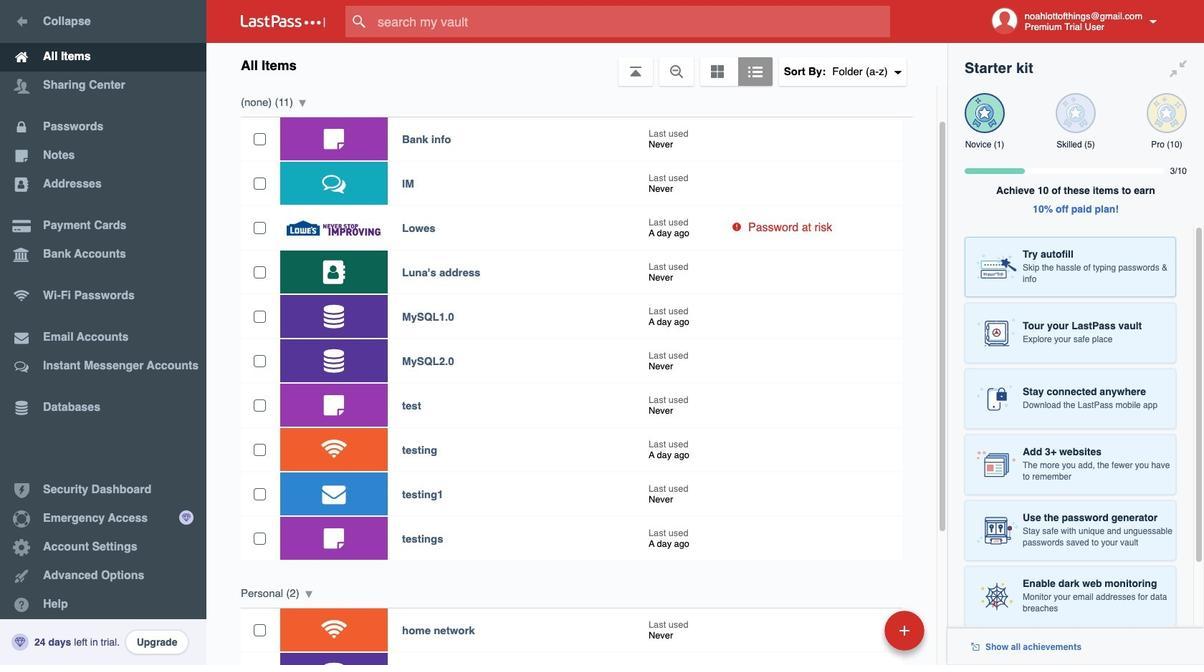 Task type: describe. For each thing, give the bounding box(es) containing it.
vault options navigation
[[206, 43, 948, 86]]

new item navigation
[[786, 607, 933, 666]]

lastpass image
[[241, 15, 325, 28]]

search my vault text field
[[346, 6, 918, 37]]



Task type: locate. For each thing, give the bounding box(es) containing it.
new item element
[[786, 611, 930, 652]]

Search search field
[[346, 6, 918, 37]]

main navigation navigation
[[0, 0, 206, 666]]



